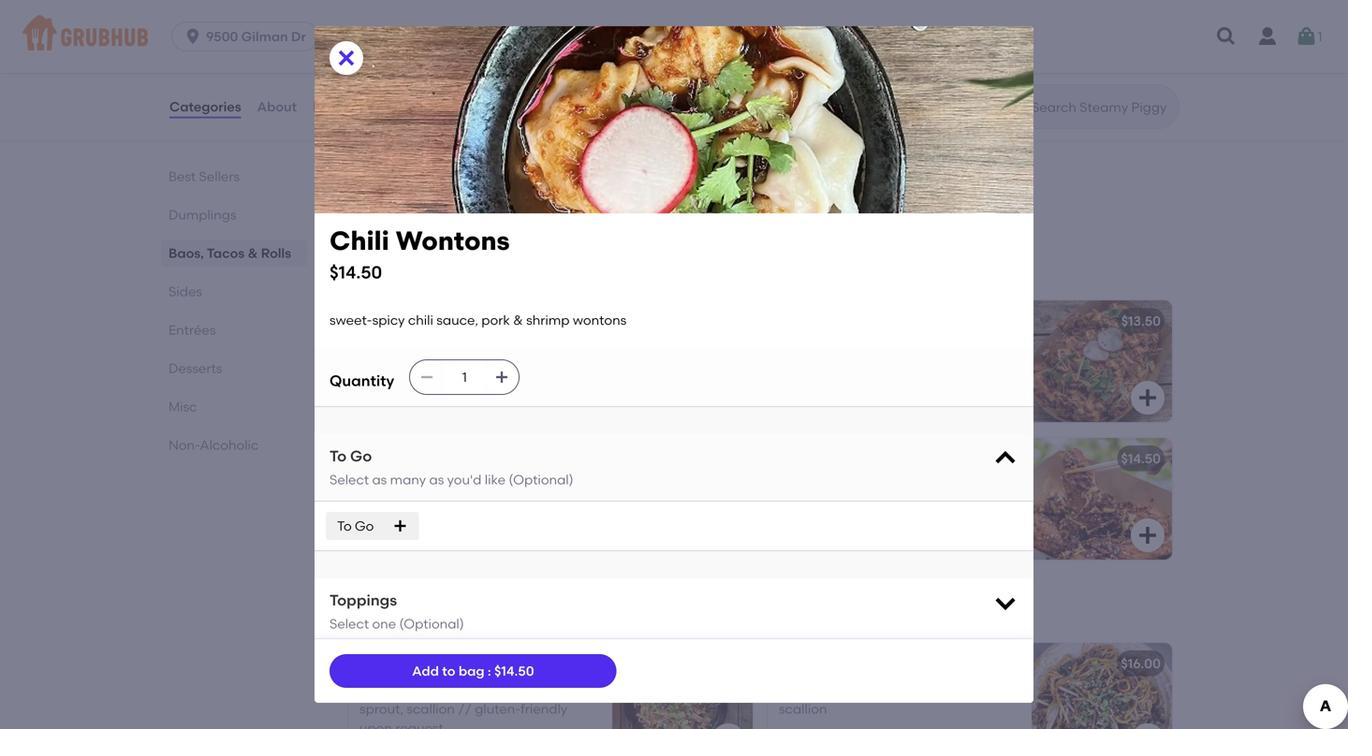 Task type: describe. For each thing, give the bounding box(es) containing it.
categories button
[[169, 73, 242, 140]]

chicken,
[[531, 163, 584, 179]]

sweet
[[360, 182, 397, 198]]

noodle, inside rice noodle, bulgogi, onion, bean sprout, scallion // gluten-friendly upon request
[[386, 682, 434, 698]]

veggie roll
[[779, 26, 851, 42]]

baos,
[[169, 245, 204, 261]]

beef chow fun
[[360, 656, 456, 672]]

upon
[[360, 720, 392, 729]]

lightly
[[360, 481, 397, 497]]

0 vertical spatial chili
[[408, 312, 433, 328]]

dr
[[291, 29, 306, 44]]

0 vertical spatial shrimp
[[526, 312, 570, 328]]

best seller
[[371, 432, 428, 445]]

roll for chicken roll
[[415, 136, 439, 152]]

wontons inside sweet-spicy chili sauce, pork & shrimp wontons
[[406, 362, 460, 378]]

spicy up quantity
[[372, 312, 405, 328]]

cheese inside scallion pancake, bulgogi beef, onion, cabbage, cheese
[[360, 71, 405, 87]]

1 as from the left
[[372, 472, 387, 488]]

9500 gilman dr
[[206, 29, 306, 44]]

bulgogi, inside noodle, bulgogi, onion, bean sprout, scallion
[[829, 682, 881, 698]]

spicy inside bulgogi, kimchi, slaw, sriracha, spicy mayo, cilantro
[[975, 340, 1008, 356]]

non-alcoholic
[[169, 437, 259, 453]]

to for to go select as many as you'd like (optional)
[[330, 447, 347, 465]]

scallion pancake, popcorn chicken, cabbage, sweet chili, spicy mayo
[[360, 163, 649, 198]]

chow
[[392, 656, 429, 672]]

about button
[[256, 73, 298, 140]]

roll for bulgogi roll
[[412, 26, 436, 42]]

beef chow fun image
[[612, 643, 753, 729]]

chicken roll
[[360, 136, 439, 152]]

cabbage, inside the scallion pancake, popcorn chicken, cabbage, sweet chili, spicy mayo
[[587, 163, 649, 179]]

0 vertical spatial wontons
[[573, 312, 627, 328]]

0 vertical spatial cheese
[[973, 52, 1019, 68]]

0 vertical spatial sweet-spicy chili sauce, pork & shrimp wontons
[[330, 312, 627, 328]]

$14.50 inside chili wontons $14.50
[[330, 262, 382, 283]]

many
[[390, 472, 426, 488]]

onion, inside noodle, bulgogi, onion, bean sprout, scallion
[[884, 682, 923, 698]]

select inside to go select as many as you'd like (optional)
[[330, 472, 369, 488]]

scallion for scallion pancake, bulgogi beef, onion, cabbage, cheese
[[360, 52, 408, 68]]

popcorn
[[474, 163, 528, 179]]

beef
[[360, 656, 389, 672]]

bulgogi
[[474, 52, 522, 68]]

sriracha,
[[916, 340, 972, 356]]

:
[[488, 663, 491, 679]]

noodle, bulgogi, onion, bean sprout, scallion
[[779, 682, 1006, 717]]

svg image inside 1 button
[[1295, 25, 1318, 48]]

bulgogi, inside bulgogi, kimchi, slaw, sriracha, spicy mayo, cilantro
[[779, 340, 830, 356]]

roll for veggie roll
[[827, 26, 851, 42]]

sellers
[[199, 169, 240, 184]]

onion, inside scallion pancake, bulgogi beef, onion, cabbage, cheese
[[559, 52, 598, 68]]

scallion pancake, bulgogi beef, onion, cabbage, cheese
[[360, 52, 663, 87]]

scallion inside noodle, bulgogi, onion, bean sprout, scallion
[[779, 701, 827, 717]]

sauteed bok choy
[[360, 455, 478, 470]]

with
[[456, 481, 482, 497]]

to go
[[337, 518, 374, 534]]

bean inside noodle, bulgogi, onion, bean sprout, scallion
[[926, 682, 959, 698]]

slaw,
[[882, 340, 913, 356]]

non-
[[169, 437, 200, 453]]

wontons for chili wontons $14.50
[[396, 225, 510, 257]]

you'd
[[447, 472, 482, 488]]

chili wontons $14.50
[[330, 225, 510, 283]]

pancake, for chicken roll
[[411, 163, 470, 179]]

shrimp inside sweet-spicy chili sauce, pork & shrimp wontons
[[360, 362, 403, 378]]

bag
[[459, 663, 485, 679]]

sautéed
[[400, 481, 452, 497]]

main navigation navigation
[[0, 0, 1348, 73]]

mayo
[[468, 182, 504, 198]]

svg image inside 9500 gilman dr button
[[184, 27, 202, 46]]

sweet- inside sweet-spicy chili sauce, pork & shrimp wontons
[[360, 343, 402, 359]]

0 vertical spatial sweet-
[[330, 312, 372, 328]]

one
[[372, 616, 396, 632]]

kimchi,
[[834, 340, 879, 356]]

& inside sweet-spicy chili sauce, pork & shrimp wontons
[[543, 343, 553, 359]]

bulgogi fries image
[[1032, 301, 1172, 422]]

0 vertical spatial sauce,
[[437, 312, 478, 328]]

(optional) inside toppings select one (optional)
[[399, 616, 464, 632]]

wontons for chili wontons
[[392, 317, 448, 333]]

sprout, inside rice noodle, bulgogi, onion, bean sprout, scallion // gluten-friendly upon request
[[360, 701, 403, 717]]

rolls
[[261, 245, 291, 261]]

baos, tacos & rolls
[[169, 245, 291, 261]]

bulgogi
[[360, 26, 409, 42]]

//
[[458, 701, 472, 717]]

rice noodle, bulgogi, onion, bean sprout, scallion // gluten-friendly upon request
[[360, 682, 567, 729]]

sauteed bok choy image
[[612, 438, 753, 560]]

spicy inside the scallion pancake, popcorn chicken, cabbage, sweet chili, spicy mayo
[[432, 182, 464, 198]]

Input item quantity number field
[[444, 361, 485, 394]]

$13.50
[[1121, 313, 1161, 329]]

1 button
[[1295, 20, 1322, 53]]

friendly
[[521, 701, 567, 717]]

cilantro
[[821, 359, 870, 375]]



Task type: vqa. For each thing, say whether or not it's contained in the screenshot.
onion, within 'rice noodle, bulgogi, onion, bean sprout, scallion // gluten-friendly upon request'
yes



Task type: locate. For each thing, give the bounding box(es) containing it.
spicy right sriracha,
[[975, 340, 1008, 356]]

0 vertical spatial go
[[350, 447, 372, 465]]

1 vertical spatial sauce,
[[467, 343, 508, 359]]

1 horizontal spatial as
[[429, 472, 444, 488]]

2 noodle, from the left
[[779, 682, 826, 698]]

2 bean from the left
[[926, 682, 959, 698]]

sweet-
[[330, 312, 372, 328], [360, 343, 402, 359]]

1 horizontal spatial pork
[[511, 343, 540, 359]]

to
[[330, 447, 347, 465], [337, 518, 352, 534]]

pancake, inside scallion pancake, bulgogi beef, onion, cabbage, cheese
[[411, 52, 470, 68]]

1 vertical spatial (optional)
[[399, 616, 464, 632]]

1 vertical spatial $12.00
[[701, 134, 741, 150]]

wontons
[[573, 312, 627, 328], [406, 362, 460, 378]]

(optional) inside to go select as many as you'd like (optional)
[[509, 472, 573, 488]]

$16.00
[[1121, 656, 1161, 672]]

1 vertical spatial chili
[[360, 317, 389, 333]]

0 horizontal spatial shrimp
[[360, 362, 403, 378]]

spicy inside sweet-spicy chili sauce, pork & shrimp wontons
[[402, 343, 435, 359]]

1 vertical spatial shrimp
[[360, 362, 403, 378]]

beef,
[[525, 52, 556, 68]]

toppings select one (optional)
[[330, 591, 464, 632]]

1 vertical spatial go
[[355, 518, 374, 534]]

bulgogi chow mein image
[[1032, 643, 1172, 729]]

0 vertical spatial sprout,
[[962, 682, 1006, 698]]

cabbage, right beef,
[[601, 52, 663, 68]]

(optional) up "fun"
[[399, 616, 464, 632]]

reviews button
[[312, 73, 366, 140]]

to inside to go select as many as you'd like (optional)
[[330, 447, 347, 465]]

0 vertical spatial (optional)
[[509, 472, 573, 488]]

chili wontons image
[[612, 301, 753, 422]]

rice
[[360, 682, 383, 698]]

1 vertical spatial entrées
[[345, 599, 418, 623]]

2 $12.00 from the top
[[701, 134, 741, 150]]

sprout, inside noodle, bulgogi, onion, bean sprout, scallion
[[962, 682, 1006, 698]]

onion, inside rice noodle, bulgogi, onion, bean sprout, scallion // gluten-friendly upon request
[[491, 682, 530, 698]]

2 horizontal spatial $14.50
[[1121, 451, 1161, 467]]

garlic
[[485, 481, 521, 497]]

best for best sellers
[[169, 169, 196, 184]]

pancake, left the egg,
[[830, 52, 890, 68]]

0 horizontal spatial sprout,
[[360, 701, 403, 717]]

roll
[[412, 26, 436, 42], [827, 26, 851, 42], [415, 136, 439, 152]]

about
[[257, 99, 297, 115]]

2 vertical spatial &
[[543, 343, 553, 359]]

chili down chili wontons $14.50
[[408, 312, 433, 328]]

$12.00 for scallion pancake, bulgogi beef, onion, cabbage, cheese
[[701, 24, 741, 40]]

0 vertical spatial best
[[169, 169, 196, 184]]

0 vertical spatial &
[[248, 245, 258, 261]]

scallion pancake, egg, veggie, cheese
[[779, 52, 1019, 68]]

sides
[[345, 257, 398, 280], [169, 284, 202, 300]]

best for best seller
[[371, 432, 395, 445]]

chili inside chili wontons $14.50
[[330, 225, 389, 257]]

1 vertical spatial sprout,
[[360, 701, 403, 717]]

0 horizontal spatial (optional)
[[399, 616, 464, 632]]

add to bag : $14.50
[[412, 663, 534, 679]]

sauteed
[[360, 455, 414, 470]]

1 vertical spatial to
[[337, 518, 352, 534]]

1 vertical spatial select
[[330, 616, 369, 632]]

pancake, up chili,
[[411, 163, 470, 179]]

&
[[248, 245, 258, 261], [513, 312, 523, 328], [543, 343, 553, 359]]

0 horizontal spatial onion,
[[491, 682, 530, 698]]

2 horizontal spatial onion,
[[884, 682, 923, 698]]

1 $12.00 from the top
[[701, 24, 741, 40]]

1 vertical spatial pork
[[511, 343, 540, 359]]

entrées up beef
[[345, 599, 418, 623]]

onion,
[[559, 52, 598, 68], [491, 682, 530, 698], [884, 682, 923, 698]]

1 noodle, from the left
[[386, 682, 434, 698]]

scallion inside scallion pancake, bulgogi beef, onion, cabbage, cheese
[[360, 52, 408, 68]]

0 vertical spatial $12.00
[[701, 24, 741, 40]]

1 vertical spatial best
[[371, 432, 395, 445]]

chili for chili wontons $14.50
[[330, 225, 389, 257]]

select down toppings
[[330, 616, 369, 632]]

(optional) right like
[[509, 472, 573, 488]]

add
[[412, 663, 439, 679]]

1 vertical spatial chili
[[438, 343, 463, 359]]

1 horizontal spatial sides
[[345, 257, 398, 280]]

spicy down chili wontons
[[402, 343, 435, 359]]

bulgogi,
[[779, 340, 830, 356], [437, 682, 488, 698], [829, 682, 881, 698]]

chili inside sweet-spicy chili sauce, pork & shrimp wontons
[[438, 343, 463, 359]]

roll right bulgogi
[[412, 26, 436, 42]]

0 horizontal spatial sides
[[169, 284, 202, 300]]

fun
[[432, 656, 456, 672]]

sides down baos,
[[169, 284, 202, 300]]

veggie
[[779, 26, 824, 42]]

gluten-
[[475, 701, 521, 717]]

gilman
[[241, 29, 288, 44]]

bulgogi, kimchi, slaw, sriracha, spicy mayo, cilantro
[[779, 340, 1008, 375]]

cabbage, inside scallion pancake, bulgogi beef, onion, cabbage, cheese
[[601, 52, 663, 68]]

1 vertical spatial wontons
[[406, 362, 460, 378]]

1 horizontal spatial $14.50
[[494, 663, 534, 679]]

to for to go
[[337, 518, 352, 534]]

(optional)
[[509, 472, 573, 488], [399, 616, 464, 632]]

pancake,
[[411, 52, 470, 68], [830, 52, 890, 68], [411, 163, 470, 179]]

pancake, for veggie roll
[[830, 52, 890, 68]]

1
[[1318, 28, 1322, 44]]

1 horizontal spatial cheese
[[973, 52, 1019, 68]]

sweet-spicy chili sauce, pork & shrimp wontons
[[330, 312, 627, 328], [360, 343, 553, 378]]

1 bean from the left
[[533, 682, 567, 698]]

0 horizontal spatial cheese
[[360, 71, 405, 87]]

1 vertical spatial sweet-spicy chili sauce, pork & shrimp wontons
[[360, 343, 553, 378]]

bok
[[417, 455, 441, 470]]

select
[[330, 472, 369, 488], [330, 616, 369, 632]]

1 horizontal spatial shrimp
[[526, 312, 570, 328]]

chili up input item quantity number field
[[438, 343, 463, 359]]

scallion for scallion pancake, egg, veggie, cheese
[[779, 52, 827, 68]]

search icon image
[[1002, 95, 1024, 118]]

1 vertical spatial sides
[[169, 284, 202, 300]]

1 horizontal spatial (optional)
[[509, 472, 573, 488]]

select inside toppings select one (optional)
[[330, 616, 369, 632]]

go for to go select as many as you'd like (optional)
[[350, 447, 372, 465]]

choy
[[444, 455, 478, 470]]

pancake, for bulgogi roll
[[411, 52, 470, 68]]

1 horizontal spatial onion,
[[559, 52, 598, 68]]

best up sauteed
[[371, 432, 395, 445]]

entrées
[[169, 322, 216, 338], [345, 599, 418, 623]]

1 horizontal spatial &
[[513, 312, 523, 328]]

1 vertical spatial &
[[513, 312, 523, 328]]

pancake, inside the scallion pancake, popcorn chicken, cabbage, sweet chili, spicy mayo
[[411, 163, 470, 179]]

0 horizontal spatial noodle,
[[386, 682, 434, 698]]

wontons up input item quantity number field
[[392, 317, 448, 333]]

sauce, inside sweet-spicy chili sauce, pork & shrimp wontons
[[467, 343, 508, 359]]

roll right veggie at the top right
[[827, 26, 851, 42]]

9500 gilman dr button
[[171, 22, 326, 51]]

bean inside rice noodle, bulgogi, onion, bean sprout, scallion // gluten-friendly upon request
[[533, 682, 567, 698]]

0 vertical spatial select
[[330, 472, 369, 488]]

chili for chili wontons
[[360, 317, 389, 333]]

sides up chili wontons
[[345, 257, 398, 280]]

sweet-spicy chili sauce, pork & shrimp wontons up input item quantity number field
[[330, 312, 627, 328]]

2 as from the left
[[429, 472, 444, 488]]

chili,
[[400, 182, 429, 198]]

sauce,
[[437, 312, 478, 328], [467, 343, 508, 359]]

to
[[442, 663, 455, 679]]

0 horizontal spatial wontons
[[406, 362, 460, 378]]

0 horizontal spatial &
[[248, 245, 258, 261]]

1 vertical spatial $14.50
[[1121, 451, 1161, 467]]

wontons down mayo on the left of page
[[396, 225, 510, 257]]

0 horizontal spatial pork
[[482, 312, 510, 328]]

1 horizontal spatial chili
[[438, 343, 463, 359]]

cheese down bulgogi
[[360, 71, 405, 87]]

svg image
[[1215, 25, 1238, 48], [1295, 25, 1318, 48], [717, 72, 740, 95], [717, 183, 740, 205], [420, 370, 435, 385], [992, 446, 1019, 472], [393, 519, 408, 534], [1137, 524, 1159, 547], [992, 590, 1019, 616]]

$12.00
[[701, 24, 741, 40], [701, 134, 741, 150]]

1 horizontal spatial entrées
[[345, 599, 418, 623]]

0 horizontal spatial as
[[372, 472, 387, 488]]

chicken
[[360, 136, 412, 152]]

2 select from the top
[[330, 616, 369, 632]]

chili
[[330, 225, 389, 257], [360, 317, 389, 333]]

pork
[[482, 312, 510, 328], [511, 343, 540, 359]]

0 horizontal spatial $14.50
[[330, 262, 382, 283]]

bulgogi roll
[[360, 26, 436, 42]]

to left sauteed
[[330, 447, 347, 465]]

lightly sautéed with garlic
[[360, 481, 521, 497]]

chili
[[408, 312, 433, 328], [438, 343, 463, 359]]

Search Steamy Piggy search field
[[1030, 98, 1173, 116]]

seller
[[397, 432, 428, 445]]

pancake, down "bulgogi roll"
[[411, 52, 470, 68]]

0 vertical spatial wontons
[[396, 225, 510, 257]]

sweet-spicy chili sauce, pork & shrimp wontons down chili wontons
[[360, 343, 553, 378]]

svg image
[[184, 27, 202, 46], [335, 47, 358, 69], [1137, 72, 1159, 95], [495, 370, 510, 385], [717, 387, 740, 409], [1137, 387, 1159, 409]]

0 vertical spatial pork
[[482, 312, 510, 328]]

scallion inside the scallion pancake, popcorn chicken, cabbage, sweet chili, spicy mayo
[[360, 163, 408, 179]]

select down sauteed
[[330, 472, 369, 488]]

$14.50
[[330, 262, 382, 283], [1121, 451, 1161, 467], [494, 663, 534, 679]]

as down bok
[[429, 472, 444, 488]]

alcoholic
[[200, 437, 259, 453]]

tacos
[[207, 245, 245, 261]]

as down sauteed
[[372, 472, 387, 488]]

cabbage,
[[601, 52, 663, 68], [587, 163, 649, 179]]

scallion inside rice noodle, bulgogi, onion, bean sprout, scallion // gluten-friendly upon request
[[407, 701, 455, 717]]

0 vertical spatial to
[[330, 447, 347, 465]]

scallion for scallion pancake, popcorn chicken, cabbage, sweet chili, spicy mayo
[[360, 163, 408, 179]]

shrimp
[[526, 312, 570, 328], [360, 362, 403, 378]]

1 vertical spatial cheese
[[360, 71, 405, 87]]

dumplings
[[169, 207, 236, 223]]

1 horizontal spatial bean
[[926, 682, 959, 698]]

best left sellers
[[169, 169, 196, 184]]

chili up quantity
[[360, 317, 389, 333]]

0 horizontal spatial entrées
[[169, 322, 216, 338]]

0 horizontal spatial chili
[[408, 312, 433, 328]]

best sellers
[[169, 169, 240, 184]]

chili wontons
[[360, 317, 448, 333]]

noodle, inside noodle, bulgogi, onion, bean sprout, scallion
[[779, 682, 826, 698]]

1 horizontal spatial noodle,
[[779, 682, 826, 698]]

go down lightly
[[355, 518, 374, 534]]

reviews
[[313, 99, 365, 115]]

0 vertical spatial $14.50
[[330, 262, 382, 283]]

categories
[[169, 99, 241, 115]]

$14.50 inside button
[[1121, 451, 1161, 467]]

0 vertical spatial entrées
[[169, 322, 216, 338]]

$12.00 for scallion pancake, popcorn chicken, cabbage, sweet chili, spicy mayo
[[701, 134, 741, 150]]

like
[[485, 472, 506, 488]]

wontons inside chili wontons $14.50
[[396, 225, 510, 257]]

1 horizontal spatial sprout,
[[962, 682, 1006, 698]]

0 vertical spatial chili
[[330, 225, 389, 257]]

1 vertical spatial sweet-
[[360, 343, 402, 359]]

salt 'n pepper wings image
[[1032, 438, 1172, 560]]

cheese right veggie,
[[973, 52, 1019, 68]]

spicy right chili,
[[432, 182, 464, 198]]

chili down sweet at the top left
[[330, 225, 389, 257]]

go for to go
[[355, 518, 374, 534]]

entrées up desserts
[[169, 322, 216, 338]]

0 vertical spatial cabbage,
[[601, 52, 663, 68]]

1 horizontal spatial best
[[371, 432, 395, 445]]

bulgogi, inside rice noodle, bulgogi, onion, bean sprout, scallion // gluten-friendly upon request
[[437, 682, 488, 698]]

9500
[[206, 29, 238, 44]]

desserts
[[169, 360, 222, 376]]

1 select from the top
[[330, 472, 369, 488]]

go inside to go select as many as you'd like (optional)
[[350, 447, 372, 465]]

1 horizontal spatial wontons
[[573, 312, 627, 328]]

roll right the chicken
[[415, 136, 439, 152]]

0 vertical spatial sides
[[345, 257, 398, 280]]

$14.50 button
[[768, 438, 1172, 560]]

2 horizontal spatial &
[[543, 343, 553, 359]]

scallion
[[360, 52, 408, 68], [779, 52, 827, 68], [360, 163, 408, 179], [407, 701, 455, 717], [779, 701, 827, 717]]

request
[[395, 720, 443, 729]]

0 horizontal spatial bean
[[533, 682, 567, 698]]

1 vertical spatial wontons
[[392, 317, 448, 333]]

egg,
[[893, 52, 921, 68]]

2 vertical spatial $14.50
[[494, 663, 534, 679]]

0 horizontal spatial best
[[169, 169, 196, 184]]

go up lightly
[[350, 447, 372, 465]]

misc
[[169, 399, 197, 415]]

quantity
[[330, 372, 394, 390]]

to go select as many as you'd like (optional)
[[330, 447, 573, 488]]

noodle,
[[386, 682, 434, 698], [779, 682, 826, 698]]

go
[[350, 447, 372, 465], [355, 518, 374, 534]]

toppings
[[330, 591, 397, 609]]

veggie,
[[924, 52, 970, 68]]

cabbage, right chicken,
[[587, 163, 649, 179]]

mayo,
[[779, 359, 818, 375]]

1 vertical spatial cabbage,
[[587, 163, 649, 179]]

to up toppings
[[337, 518, 352, 534]]



